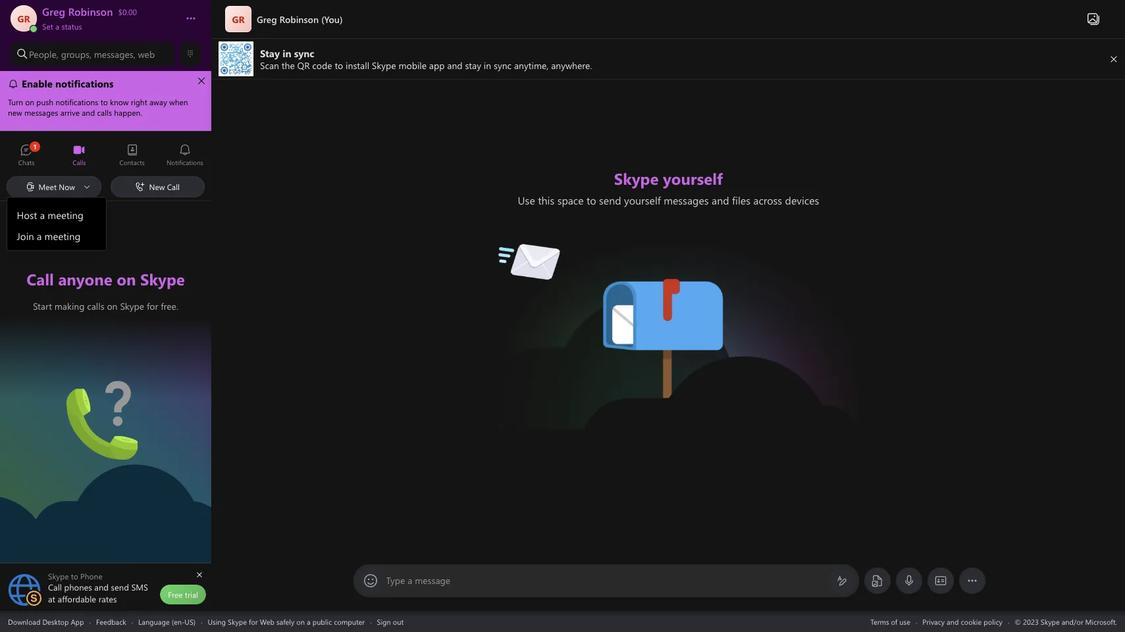 Task type: locate. For each thing, give the bounding box(es) containing it.
using skype for web safely on a public computer
[[208, 617, 365, 627]]

cookie
[[961, 617, 982, 627]]

groups,
[[61, 48, 91, 60]]

sign
[[377, 617, 391, 627]]

tab list
[[0, 138, 211, 175]]

message
[[415, 575, 451, 587]]

download
[[8, 617, 40, 627]]

us)
[[185, 617, 196, 627]]

a right set
[[55, 21, 59, 32]]

feedback
[[96, 617, 126, 627]]

1 vertical spatial a
[[408, 575, 412, 587]]

a for status
[[55, 21, 59, 32]]

set a status button
[[42, 18, 173, 32]]

people, groups, messages, web
[[29, 48, 155, 60]]

2 horizontal spatial a
[[408, 575, 412, 587]]

using skype for web safely on a public computer link
[[208, 617, 365, 627]]

privacy and cookie policy link
[[923, 617, 1003, 627]]

set a status
[[42, 21, 82, 32]]

sign out
[[377, 617, 404, 627]]

a inside button
[[55, 21, 59, 32]]

skype
[[228, 617, 247, 627]]

computer
[[334, 617, 365, 627]]

safely
[[277, 617, 295, 627]]

Type a message text field
[[387, 575, 826, 589]]

terms
[[871, 617, 889, 627]]

a
[[55, 21, 59, 32], [408, 575, 412, 587], [307, 617, 311, 627]]

0 vertical spatial a
[[55, 21, 59, 32]]

0 horizontal spatial a
[[55, 21, 59, 32]]

feedback link
[[96, 617, 126, 627]]

web
[[260, 617, 275, 627]]

web
[[138, 48, 155, 60]]

messages,
[[94, 48, 135, 60]]

a right type
[[408, 575, 412, 587]]

menu
[[8, 201, 107, 250]]

1 horizontal spatial a
[[307, 617, 311, 627]]

on
[[297, 617, 305, 627]]

privacy
[[923, 617, 945, 627]]

a right on
[[307, 617, 311, 627]]

canyoutalk
[[66, 381, 116, 395]]

language (en-us)
[[138, 617, 196, 627]]

people, groups, messages, web button
[[11, 42, 175, 66]]

use
[[900, 617, 911, 627]]



Task type: describe. For each thing, give the bounding box(es) containing it.
of
[[891, 617, 898, 627]]

and
[[947, 617, 959, 627]]

terms of use
[[871, 617, 911, 627]]

public
[[313, 617, 332, 627]]

out
[[393, 617, 404, 627]]

(en-
[[172, 617, 185, 627]]

people,
[[29, 48, 58, 60]]

status
[[61, 21, 82, 32]]

desktop
[[42, 617, 69, 627]]

app
[[71, 617, 84, 627]]

privacy and cookie policy
[[923, 617, 1003, 627]]

using
[[208, 617, 226, 627]]

a for message
[[408, 575, 412, 587]]

type
[[386, 575, 405, 587]]

download desktop app
[[8, 617, 84, 627]]

language
[[138, 617, 170, 627]]

policy
[[984, 617, 1003, 627]]

terms of use link
[[871, 617, 911, 627]]

type a message
[[386, 575, 451, 587]]

for
[[249, 617, 258, 627]]

sign out link
[[377, 617, 404, 627]]

set
[[42, 21, 53, 32]]

download desktop app link
[[8, 617, 84, 627]]

2 vertical spatial a
[[307, 617, 311, 627]]

language (en-us) link
[[138, 617, 196, 627]]



Task type: vqa. For each thing, say whether or not it's contained in the screenshot.
NEW
no



